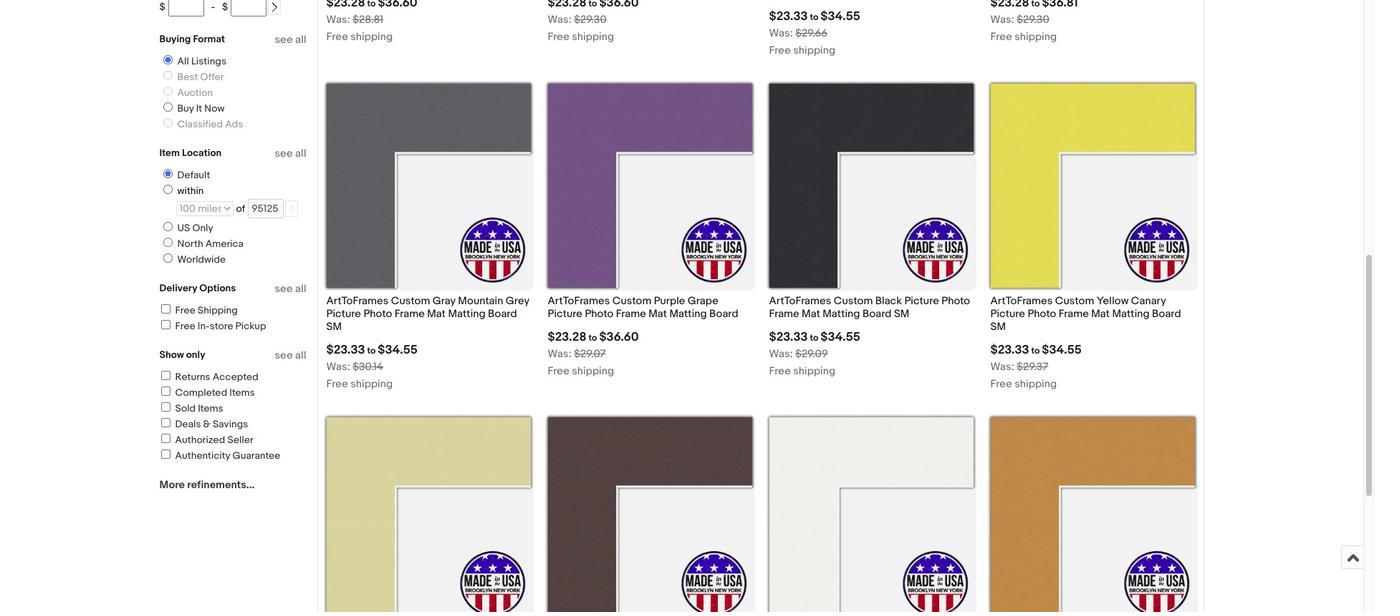 Task type: locate. For each thing, give the bounding box(es) containing it.
2 custom from the left
[[613, 294, 652, 308]]

2 $ from the left
[[222, 1, 228, 13]]

2 mat from the left
[[649, 307, 667, 321]]

to up $29.66
[[810, 11, 819, 23]]

0 horizontal spatial items
[[198, 403, 223, 415]]

arttoframes custom gray mountain grey picture photo frame mat matting board sm image
[[324, 81, 534, 291]]

frame
[[395, 307, 425, 321], [616, 307, 646, 321], [769, 307, 800, 321], [1059, 307, 1089, 321]]

custom inside the arttoframes custom purple grape picture photo frame mat matting board
[[613, 294, 652, 308]]

grey
[[506, 294, 529, 308]]

free inside the $23.33 to $34.55 was: $30.14 free shipping
[[326, 378, 348, 391]]

was: $29.30 free shipping
[[548, 13, 614, 44], [991, 13, 1057, 44]]

3 custom from the left
[[834, 294, 873, 308]]

board
[[488, 307, 517, 321], [709, 307, 739, 321], [863, 307, 892, 321], [1152, 307, 1181, 321]]

$ left the minimum value text box
[[159, 1, 165, 13]]

$34.55 inside $23.33 to $34.55 was: $29.66 free shipping
[[821, 9, 861, 23]]

photo up the $23.33 to $34.55 was: $30.14 free shipping
[[364, 307, 392, 321]]

arttoframes
[[326, 294, 389, 308], [548, 294, 610, 308], [769, 294, 832, 308], [991, 294, 1053, 308]]

custom inside arttoframes custom black picture photo frame mat matting board sm
[[834, 294, 873, 308]]

now
[[204, 102, 225, 115]]

$23.33 for $23.33 to $34.55 was: $30.14 free shipping
[[326, 343, 365, 358]]

submit price range image
[[270, 2, 280, 12]]

1 see all button from the top
[[275, 33, 306, 47]]

north america
[[177, 238, 244, 250]]

to for $23.33 to $34.55 was: $29.09 free shipping
[[810, 332, 819, 344]]

Free In-store Pickup checkbox
[[161, 320, 170, 330]]

4 board from the left
[[1152, 307, 1181, 321]]

0 horizontal spatial $
[[159, 1, 165, 13]]

$28.81
[[353, 13, 383, 27]]

1 custom from the left
[[391, 294, 430, 308]]

$34.55
[[821, 9, 861, 23], [821, 330, 861, 345], [378, 343, 418, 358], [1042, 343, 1082, 358]]

see all button for returns accepted
[[275, 349, 306, 363]]

photo up $23.33 to $34.55 was: $29.37 free shipping
[[1028, 307, 1057, 321]]

auction link
[[157, 87, 216, 99]]

photo right black
[[942, 294, 970, 308]]

$ for the minimum value text box
[[159, 1, 165, 13]]

$23.33 inside $23.33 to $34.55 was: $29.66 free shipping
[[769, 9, 808, 23]]

picture inside arttoframes custom yellow canary picture photo frame mat matting board sm
[[991, 307, 1025, 321]]

more refinements... button
[[159, 479, 255, 492]]

3 frame from the left
[[769, 307, 800, 321]]

to up the $29.37
[[1032, 345, 1040, 357]]

us
[[177, 222, 190, 234]]

picture inside arttoframes custom black picture photo frame mat matting board sm
[[905, 294, 939, 308]]

of
[[236, 203, 245, 215]]

4 all from the top
[[295, 349, 306, 363]]

1 horizontal spatial $29.30
[[1017, 13, 1050, 27]]

1 all from the top
[[295, 33, 306, 47]]

matting
[[448, 307, 486, 321], [670, 307, 707, 321], [823, 307, 860, 321], [1112, 307, 1150, 321]]

deals & savings link
[[159, 419, 248, 431]]

board inside arttoframes custom gray mountain grey picture photo frame mat matting board sm
[[488, 307, 517, 321]]

0 horizontal spatial sm
[[326, 320, 342, 334]]

mat up $29.09
[[802, 307, 820, 321]]

shipping inside the $23.33 to $34.55 was: $30.14 free shipping
[[351, 378, 393, 391]]

free in-store pickup link
[[159, 320, 266, 333]]

$23.33 up $29.66
[[769, 9, 808, 23]]

1 arttoframes from the left
[[326, 294, 389, 308]]

picture up $23.28
[[548, 307, 583, 321]]

buy it now
[[177, 102, 225, 115]]

custom left black
[[834, 294, 873, 308]]

4 see from the top
[[275, 349, 293, 363]]

$34.55 inside $23.33 to $34.55 was: $29.09 free shipping
[[821, 330, 861, 345]]

1 horizontal spatial items
[[230, 387, 255, 399]]

$ right -
[[222, 1, 228, 13]]

it
[[196, 102, 202, 115]]

free inside was: $28.81 free shipping
[[326, 30, 348, 44]]

to inside $23.33 to $34.55 was: $29.66 free shipping
[[810, 11, 819, 23]]

see
[[275, 33, 293, 47], [275, 147, 293, 161], [275, 282, 293, 296], [275, 349, 293, 363]]

frame inside arttoframes custom black picture photo frame mat matting board sm
[[769, 307, 800, 321]]

see all button for all listings
[[275, 33, 306, 47]]

matting inside arttoframes custom yellow canary picture photo frame mat matting board sm
[[1112, 307, 1150, 321]]

0 horizontal spatial was: $29.30 free shipping
[[548, 13, 614, 44]]

2 all from the top
[[295, 147, 306, 161]]

arttoframes for $23.28 to $36.60 was: $29.07 free shipping
[[548, 294, 610, 308]]

pickup
[[235, 320, 266, 333]]

to for $23.28 to $36.60 was: $29.07 free shipping
[[589, 332, 597, 344]]

photo up the '$36.60'
[[585, 307, 614, 321]]

arttoframes up $23.28
[[548, 294, 610, 308]]

custom
[[391, 294, 430, 308], [613, 294, 652, 308], [834, 294, 873, 308], [1055, 294, 1095, 308]]

2 frame from the left
[[616, 307, 646, 321]]

1 vertical spatial items
[[198, 403, 223, 415]]

custom left the yellow
[[1055, 294, 1095, 308]]

$34.55 for $23.33 to $34.55 was: $29.37 free shipping
[[1042, 343, 1082, 358]]

picture right black
[[905, 294, 939, 308]]

custom for $23.33 to $34.55 was: $29.37 free shipping
[[1055, 294, 1095, 308]]

free inside $23.33 to $34.55 was: $29.37 free shipping
[[991, 378, 1013, 391]]

see for default
[[275, 147, 293, 161]]

custom for $23.28 to $36.60 was: $29.07 free shipping
[[613, 294, 652, 308]]

board inside arttoframes custom black picture photo frame mat matting board sm
[[863, 307, 892, 321]]

items for sold items
[[198, 403, 223, 415]]

buy
[[177, 102, 194, 115]]

arttoframes inside arttoframes custom yellow canary picture photo frame mat matting board sm
[[991, 294, 1053, 308]]

1 frame from the left
[[395, 307, 425, 321]]

custom left purple
[[613, 294, 652, 308]]

all listings link
[[157, 55, 229, 67]]

shipping
[[351, 30, 393, 44], [572, 30, 614, 44], [1015, 30, 1057, 44], [793, 43, 836, 57], [572, 365, 614, 378], [793, 365, 836, 378], [351, 378, 393, 391], [1015, 378, 1057, 391]]

refinements...
[[187, 479, 255, 492]]

to up $29.09
[[810, 332, 819, 344]]

3 see all from the top
[[275, 282, 306, 296]]

free inside $23.33 to $34.55 was: $29.09 free shipping
[[769, 365, 791, 378]]

arttoframes custom yellow canary picture photo frame mat matting board sm image
[[988, 81, 1198, 291]]

1 mat from the left
[[427, 307, 446, 321]]

4 matting from the left
[[1112, 307, 1150, 321]]

$23.28 to $36.60 was: $29.07 free shipping
[[548, 330, 639, 378]]

1 see from the top
[[275, 33, 293, 47]]

$34.55 up $30.14
[[378, 343, 418, 358]]

arttoframes up $29.09
[[769, 294, 832, 308]]

see all button
[[275, 33, 306, 47], [275, 147, 306, 161], [275, 282, 306, 296], [275, 349, 306, 363]]

custom inside arttoframes custom yellow canary picture photo frame mat matting board sm
[[1055, 294, 1095, 308]]

was: inside $23.33 to $34.55 was: $29.66 free shipping
[[769, 26, 793, 40]]

was: $28.81 free shipping
[[326, 13, 393, 44]]

was:
[[326, 13, 350, 27], [548, 13, 572, 27], [991, 13, 1015, 27], [769, 26, 793, 40], [548, 348, 572, 361], [769, 348, 793, 361], [326, 361, 350, 374], [991, 361, 1015, 374]]

to up $30.14
[[367, 345, 376, 357]]

Auction radio
[[163, 87, 172, 96]]

arttoframes inside arttoframes custom gray mountain grey picture photo frame mat matting board sm
[[326, 294, 389, 308]]

custom for $23.33 to $34.55 was: $29.09 free shipping
[[834, 294, 873, 308]]

$23.33 to $34.55 was: $29.09 free shipping
[[769, 330, 861, 378]]

$23.33 up the $29.37
[[991, 343, 1029, 358]]

items
[[230, 387, 255, 399], [198, 403, 223, 415]]

all for free shipping
[[295, 282, 306, 296]]

$23.33 for $23.33 to $34.55 was: $29.09 free shipping
[[769, 330, 808, 345]]

classified
[[177, 118, 223, 130]]

frame inside arttoframes custom yellow canary picture photo frame mat matting board sm
[[1059, 307, 1089, 321]]

see all button for free shipping
[[275, 282, 306, 296]]

$23.33 to $34.55 was: $29.66 free shipping
[[769, 9, 861, 57]]

items down accepted
[[230, 387, 255, 399]]

was: inside $23.33 to $34.55 was: $29.09 free shipping
[[769, 348, 793, 361]]

shipping inside $23.33 to $34.55 was: $29.66 free shipping
[[793, 43, 836, 57]]

custom left gray in the left of the page
[[391, 294, 430, 308]]

2 see all from the top
[[275, 147, 306, 161]]

photo
[[942, 294, 970, 308], [364, 307, 392, 321], [585, 307, 614, 321], [1028, 307, 1057, 321]]

$34.55 up $29.09
[[821, 330, 861, 345]]

returns accepted
[[175, 371, 259, 383]]

returns
[[175, 371, 210, 383]]

1 horizontal spatial sm
[[894, 307, 910, 321]]

board inside arttoframes custom yellow canary picture photo frame mat matting board sm
[[1152, 307, 1181, 321]]

canary
[[1131, 294, 1166, 308]]

only
[[186, 349, 205, 361]]

frame left gray in the left of the page
[[395, 307, 425, 321]]

delivery options
[[159, 282, 236, 295]]

Worldwide radio
[[163, 254, 172, 263]]

2 board from the left
[[709, 307, 739, 321]]

Minimum Value text field
[[168, 0, 204, 16]]

3 see all button from the top
[[275, 282, 306, 296]]

shipping inside $23.28 to $36.60 was: $29.07 free shipping
[[572, 365, 614, 378]]

$23.33 to $34.55 was: $29.37 free shipping
[[991, 343, 1082, 391]]

shipping inside was: $28.81 free shipping
[[351, 30, 393, 44]]

2 horizontal spatial sm
[[991, 320, 1006, 334]]

1 matting from the left
[[448, 307, 486, 321]]

4 mat from the left
[[1092, 307, 1110, 321]]

3 matting from the left
[[823, 307, 860, 321]]

1 see all from the top
[[275, 33, 306, 47]]

mat left mountain
[[427, 307, 446, 321]]

$23.33 up $29.09
[[769, 330, 808, 345]]

2 see from the top
[[275, 147, 293, 161]]

item location
[[159, 147, 222, 159]]

free
[[326, 30, 348, 44], [548, 30, 570, 44], [991, 30, 1013, 44], [769, 43, 791, 57], [175, 305, 195, 317], [175, 320, 195, 333], [548, 365, 570, 378], [769, 365, 791, 378], [326, 378, 348, 391], [991, 378, 1013, 391]]

4 see all from the top
[[275, 349, 306, 363]]

Sold Items checkbox
[[161, 403, 170, 412]]

to
[[810, 11, 819, 23], [589, 332, 597, 344], [810, 332, 819, 344], [367, 345, 376, 357], [1032, 345, 1040, 357]]

4 custom from the left
[[1055, 294, 1095, 308]]

3 arttoframes from the left
[[769, 294, 832, 308]]

sm inside arttoframes custom black picture photo frame mat matting board sm
[[894, 307, 910, 321]]

go image
[[287, 204, 297, 214]]

to inside the $23.33 to $34.55 was: $30.14 free shipping
[[367, 345, 376, 357]]

$
[[159, 1, 165, 13], [222, 1, 228, 13]]

all
[[295, 33, 306, 47], [295, 147, 306, 161], [295, 282, 306, 296], [295, 349, 306, 363]]

3 mat from the left
[[802, 307, 820, 321]]

custom inside arttoframes custom gray mountain grey picture photo frame mat matting board sm
[[391, 294, 430, 308]]

mat left grape
[[649, 307, 667, 321]]

$34.55 for $23.33 to $34.55 was: $30.14 free shipping
[[378, 343, 418, 358]]

US Only radio
[[163, 222, 172, 231]]

$34.55 for $23.33 to $34.55 was: $29.66 free shipping
[[821, 9, 861, 23]]

$29.07
[[574, 348, 606, 361]]

4 see all button from the top
[[275, 349, 306, 363]]

black
[[876, 294, 902, 308]]

3 see from the top
[[275, 282, 293, 296]]

&
[[203, 419, 211, 431]]

photo inside arttoframes custom black picture photo frame mat matting board sm
[[942, 294, 970, 308]]

North America radio
[[163, 238, 172, 247]]

$30.14
[[353, 361, 383, 374]]

$34.55 inside $23.33 to $34.55 was: $29.37 free shipping
[[1042, 343, 1082, 358]]

arttoframes custom fabric white picture photo frame mat matting board sm image
[[766, 415, 976, 613]]

classified ads link
[[157, 118, 246, 130]]

$34.55 up $29.66
[[821, 9, 861, 23]]

authorized seller
[[175, 434, 254, 446]]

arttoframes up $30.14
[[326, 294, 389, 308]]

arttoframes custom yellow canary picture photo frame mat matting board sm link
[[991, 294, 1195, 338]]

completed items
[[175, 387, 255, 399]]

1 horizontal spatial was: $29.30 free shipping
[[991, 13, 1057, 44]]

arttoframes custom purple grape picture photo frame mat matting board image
[[545, 81, 755, 291]]

sold items link
[[159, 403, 223, 415]]

arttoframes up the $29.37
[[991, 294, 1053, 308]]

2 matting from the left
[[670, 307, 707, 321]]

to up $29.07
[[589, 332, 597, 344]]

Best Offer radio
[[163, 71, 172, 80]]

frame up $29.09
[[769, 307, 800, 321]]

arttoframes inside arttoframes custom black picture photo frame mat matting board sm
[[769, 294, 832, 308]]

1 $ from the left
[[159, 1, 165, 13]]

shipping inside $23.33 to $34.55 was: $29.09 free shipping
[[793, 365, 836, 378]]

2 see all button from the top
[[275, 147, 306, 161]]

picture up the $29.37
[[991, 307, 1025, 321]]

see all button for default
[[275, 147, 306, 161]]

$36.60
[[599, 330, 639, 345]]

3 all from the top
[[295, 282, 306, 296]]

2 arttoframes from the left
[[548, 294, 610, 308]]

0 horizontal spatial $29.30
[[574, 13, 607, 27]]

arttoframes custom black picture photo frame mat matting board sm
[[769, 294, 970, 321]]

$23.33 up $30.14
[[326, 343, 365, 358]]

yellow
[[1097, 294, 1129, 308]]

$34.55 inside the $23.33 to $34.55 was: $30.14 free shipping
[[378, 343, 418, 358]]

$23.33 inside the $23.33 to $34.55 was: $30.14 free shipping
[[326, 343, 365, 358]]

frame up the '$36.60'
[[616, 307, 646, 321]]

$23.33 inside $23.33 to $34.55 was: $29.37 free shipping
[[991, 343, 1029, 358]]

4 frame from the left
[[1059, 307, 1089, 321]]

$34.55 for $23.33 to $34.55 was: $29.09 free shipping
[[821, 330, 861, 345]]

$34.55 up the $29.37
[[1042, 343, 1082, 358]]

1 board from the left
[[488, 307, 517, 321]]

to inside $23.33 to $34.55 was: $29.37 free shipping
[[1032, 345, 1040, 357]]

4 arttoframes from the left
[[991, 294, 1053, 308]]

arttoframes custom yellow amber picture photo frame mat matting board sm image
[[988, 415, 1198, 613]]

custom for $23.33 to $34.55 was: $30.14 free shipping
[[391, 294, 430, 308]]

mat left canary
[[1092, 307, 1110, 321]]

picture
[[905, 294, 939, 308], [326, 307, 361, 321], [548, 307, 583, 321], [991, 307, 1025, 321]]

0 vertical spatial items
[[230, 387, 255, 399]]

picture up $30.14
[[326, 307, 361, 321]]

matting inside the arttoframes custom purple grape picture photo frame mat matting board
[[670, 307, 707, 321]]

to inside $23.33 to $34.55 was: $29.09 free shipping
[[810, 332, 819, 344]]

$29.30
[[574, 13, 607, 27], [1017, 13, 1050, 27]]

deals & savings
[[175, 419, 248, 431]]

$23.33 inside $23.33 to $34.55 was: $29.09 free shipping
[[769, 330, 808, 345]]

savings
[[213, 419, 248, 431]]

3 board from the left
[[863, 307, 892, 321]]

frame left the yellow
[[1059, 307, 1089, 321]]

arttoframes inside the arttoframes custom purple grape picture photo frame mat matting board
[[548, 294, 610, 308]]

1 horizontal spatial $
[[222, 1, 228, 13]]

guarantee
[[233, 450, 280, 462]]

to inside $23.28 to $36.60 was: $29.07 free shipping
[[589, 332, 597, 344]]

$23.33
[[769, 9, 808, 23], [769, 330, 808, 345], [326, 343, 365, 358], [991, 343, 1029, 358]]

Free Shipping checkbox
[[161, 305, 170, 314]]

items up deals & savings
[[198, 403, 223, 415]]



Task type: vqa. For each thing, say whether or not it's contained in the screenshot.
By at the top left
no



Task type: describe. For each thing, give the bounding box(es) containing it.
Authenticity Guarantee checkbox
[[161, 450, 170, 459]]

free shipping
[[175, 305, 238, 317]]

delivery
[[159, 282, 197, 295]]

returns accepted link
[[159, 371, 259, 383]]

arttoframes for $23.33 to $34.55 was: $29.37 free shipping
[[991, 294, 1053, 308]]

picture inside arttoframes custom gray mountain grey picture photo frame mat matting board sm
[[326, 307, 361, 321]]

was: inside $23.28 to $36.60 was: $29.07 free shipping
[[548, 348, 572, 361]]

arttoframes for $23.33 to $34.55 was: $29.09 free shipping
[[769, 294, 832, 308]]

show
[[159, 349, 184, 361]]

arttoframes custom yellow canary picture photo frame mat matting board sm
[[991, 294, 1181, 334]]

picture inside the arttoframes custom purple grape picture photo frame mat matting board
[[548, 307, 583, 321]]

$23.33 to $34.55 was: $30.14 free shipping
[[326, 343, 418, 391]]

1 was: $29.30 free shipping from the left
[[548, 13, 614, 44]]

all listings
[[177, 55, 226, 67]]

in-
[[198, 320, 210, 333]]

Maximum Value text field
[[231, 0, 267, 16]]

north america link
[[157, 238, 247, 250]]

$ for the maximum value "text box"
[[222, 1, 228, 13]]

all for returns accepted
[[295, 349, 306, 363]]

All Listings radio
[[163, 55, 172, 64]]

america
[[206, 238, 244, 250]]

classified ads
[[177, 118, 243, 130]]

us only link
[[157, 222, 216, 234]]

$29.66
[[796, 26, 828, 40]]

default link
[[157, 169, 213, 181]]

items for completed items
[[230, 387, 255, 399]]

arttoframes custom gray mountain grey picture photo frame mat matting board sm link
[[326, 294, 531, 338]]

$29.37
[[1017, 361, 1049, 374]]

matting inside arttoframes custom gray mountain grey picture photo frame mat matting board sm
[[448, 307, 486, 321]]

mountain
[[458, 294, 503, 308]]

purple
[[654, 294, 685, 308]]

photo inside the arttoframes custom purple grape picture photo frame mat matting board
[[585, 307, 614, 321]]

arttoframes custom yellow buttercup picture photo frame mat matting board image
[[324, 415, 534, 613]]

Default radio
[[163, 169, 172, 178]]

format
[[193, 33, 225, 45]]

Classified Ads radio
[[163, 118, 172, 128]]

buying format
[[159, 33, 225, 45]]

within
[[177, 185, 204, 197]]

2 $29.30 from the left
[[1017, 13, 1050, 27]]

authorized
[[175, 434, 225, 446]]

offer
[[200, 71, 224, 83]]

authenticity
[[175, 450, 230, 462]]

frame inside the arttoframes custom purple grape picture photo frame mat matting board
[[616, 307, 646, 321]]

auction
[[177, 87, 213, 99]]

arttoframes custom purple grape picture photo frame mat matting board
[[548, 294, 739, 321]]

photo inside arttoframes custom gray mountain grey picture photo frame mat matting board sm
[[364, 307, 392, 321]]

$23.33 for $23.33 to $34.55 was: $29.37 free shipping
[[991, 343, 1029, 358]]

all for all listings
[[295, 33, 306, 47]]

item
[[159, 147, 180, 159]]

authenticity guarantee
[[175, 450, 280, 462]]

location
[[182, 147, 222, 159]]

sm inside arttoframes custom gray mountain grey picture photo frame mat matting board sm
[[326, 320, 342, 334]]

photo inside arttoframes custom yellow canary picture photo frame mat matting board sm
[[1028, 307, 1057, 321]]

to for $23.33 to $34.55 was: $29.66 free shipping
[[810, 11, 819, 23]]

arttoframes custom purple grape picture photo frame mat matting board link
[[548, 294, 752, 325]]

sm inside arttoframes custom yellow canary picture photo frame mat matting board sm
[[991, 320, 1006, 334]]

see all for free shipping
[[275, 282, 306, 296]]

best
[[177, 71, 198, 83]]

arttoframes custom black picture photo frame mat matting board sm link
[[769, 294, 974, 325]]

see for returns accepted
[[275, 349, 293, 363]]

Completed Items checkbox
[[161, 387, 170, 396]]

$23.33 for $23.33 to $34.55 was: $29.66 free shipping
[[769, 9, 808, 23]]

buying
[[159, 33, 191, 45]]

to for $23.33 to $34.55 was: $29.37 free shipping
[[1032, 345, 1040, 357]]

shipping
[[198, 305, 238, 317]]

free inside $23.28 to $36.60 was: $29.07 free shipping
[[548, 365, 570, 378]]

grape
[[688, 294, 719, 308]]

default
[[177, 169, 210, 181]]

matting inside arttoframes custom black picture photo frame mat matting board sm
[[823, 307, 860, 321]]

deals
[[175, 419, 201, 431]]

best offer link
[[157, 71, 227, 83]]

mat inside arttoframes custom yellow canary picture photo frame mat matting board sm
[[1092, 307, 1110, 321]]

Deals & Savings checkbox
[[161, 419, 170, 428]]

see all for returns accepted
[[275, 349, 306, 363]]

accepted
[[213, 371, 259, 383]]

see for free shipping
[[275, 282, 293, 296]]

1 $29.30 from the left
[[574, 13, 607, 27]]

-
[[211, 1, 215, 13]]

2 was: $29.30 free shipping from the left
[[991, 13, 1057, 44]]

mat inside arttoframes custom black picture photo frame mat matting board sm
[[802, 307, 820, 321]]

mat inside the arttoframes custom purple grape picture photo frame mat matting board
[[649, 307, 667, 321]]

completed items link
[[159, 387, 255, 399]]

free in-store pickup
[[175, 320, 266, 333]]

$23.28
[[548, 330, 587, 345]]

arttoframes for $23.33 to $34.55 was: $30.14 free shipping
[[326, 294, 389, 308]]

arttoframes custom black picture photo frame mat matting board sm image
[[766, 81, 976, 291]]

was: inside the $23.33 to $34.55 was: $30.14 free shipping
[[326, 361, 350, 374]]

see all for all listings
[[275, 33, 306, 47]]

was: inside was: $28.81 free shipping
[[326, 13, 350, 27]]

$29.09
[[796, 348, 828, 361]]

more refinements...
[[159, 479, 255, 492]]

was: inside $23.33 to $34.55 was: $29.37 free shipping
[[991, 361, 1015, 374]]

all
[[177, 55, 189, 67]]

free shipping link
[[159, 305, 238, 317]]

free inside $23.33 to $34.55 was: $29.66 free shipping
[[769, 43, 791, 57]]

store
[[210, 320, 233, 333]]

north
[[177, 238, 203, 250]]

us only
[[177, 222, 213, 234]]

listings
[[191, 55, 226, 67]]

sold
[[175, 403, 196, 415]]

worldwide link
[[157, 254, 229, 266]]

all for default
[[295, 147, 306, 161]]

more
[[159, 479, 185, 492]]

Buy It Now radio
[[163, 102, 172, 112]]

authenticity guarantee link
[[159, 450, 280, 462]]

mat inside arttoframes custom gray mountain grey picture photo frame mat matting board sm
[[427, 307, 446, 321]]

sold items
[[175, 403, 223, 415]]

buy it now link
[[157, 102, 228, 115]]

to for $23.33 to $34.55 was: $30.14 free shipping
[[367, 345, 376, 357]]

gray
[[433, 294, 456, 308]]

within radio
[[163, 185, 172, 194]]

best offer
[[177, 71, 224, 83]]

completed
[[175, 387, 227, 399]]

seller
[[227, 434, 254, 446]]

options
[[199, 282, 236, 295]]

see for all listings
[[275, 33, 293, 47]]

Returns Accepted checkbox
[[161, 371, 170, 381]]

arttoframes custom brown peat picture photo frame mat matting board sm image
[[545, 415, 755, 613]]

worldwide
[[177, 254, 226, 266]]

shipping inside $23.33 to $34.55 was: $29.37 free shipping
[[1015, 378, 1057, 391]]

arttoframes custom gray mountain grey picture photo frame mat matting board sm
[[326, 294, 529, 334]]

ads
[[225, 118, 243, 130]]

Authorized Seller checkbox
[[161, 434, 170, 444]]

95125 text field
[[248, 199, 284, 219]]

frame inside arttoframes custom gray mountain grey picture photo frame mat matting board sm
[[395, 307, 425, 321]]

see all for default
[[275, 147, 306, 161]]

only
[[192, 222, 213, 234]]

board inside the arttoframes custom purple grape picture photo frame mat matting board
[[709, 307, 739, 321]]



